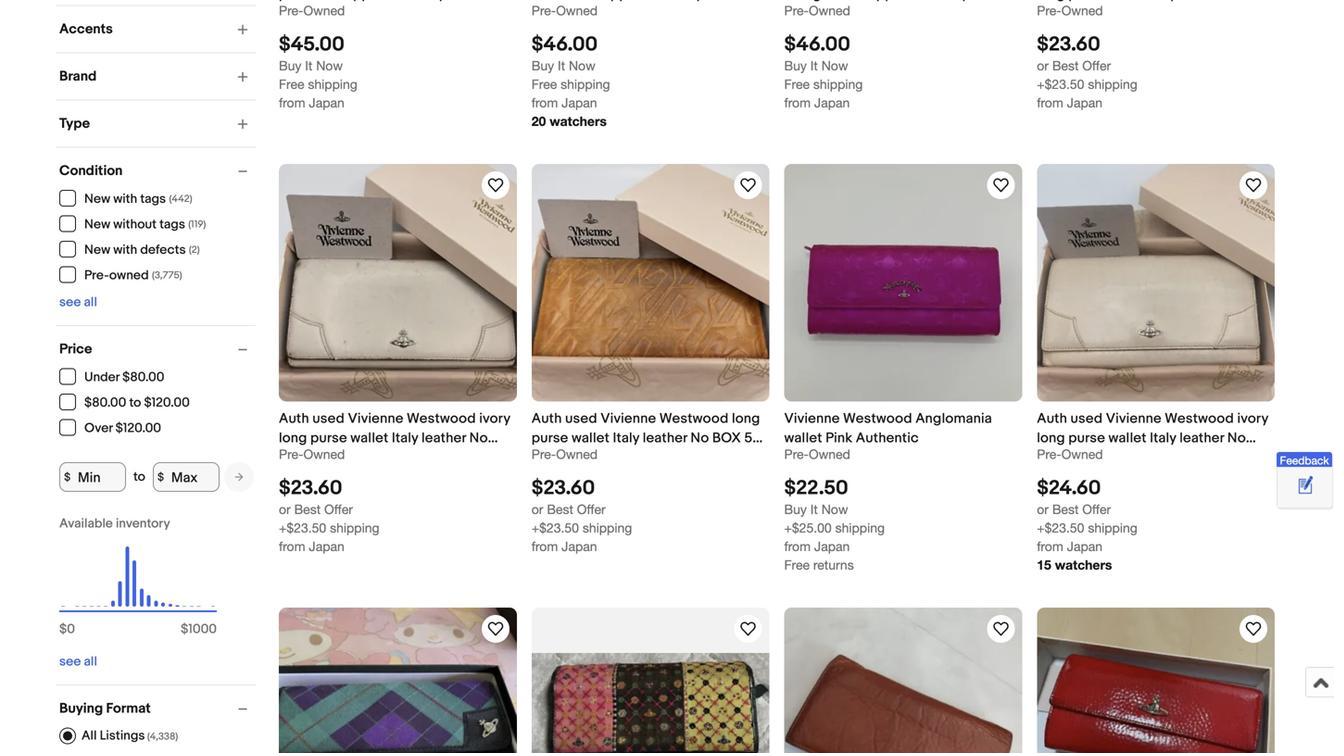 Task type: vqa. For each thing, say whether or not it's contained in the screenshot.
the topmost 'Variations'
no



Task type: locate. For each thing, give the bounding box(es) containing it.
free inside $45.00 buy it now free shipping from japan
[[279, 76, 304, 92]]

offer inside $24.60 or best offer +$23.50 shipping from japan 15 watchers
[[1083, 502, 1111, 517]]

no inside auth used vivienne westwood ivory long purse wallet italy leather no box 417
[[1228, 430, 1246, 447]]

1 auth from the left
[[279, 411, 309, 427]]

1 horizontal spatial italy
[[613, 430, 640, 447]]

tags up new without tags (119)
[[140, 191, 166, 207]]

1 vertical spatial to
[[133, 469, 145, 485]]

used up 417
[[1071, 411, 1103, 427]]

vivienne westwood long wallet check multicolor shipping from japan image
[[279, 608, 517, 753]]

3 new from the top
[[84, 242, 110, 258]]

0 horizontal spatial italy
[[392, 430, 418, 447]]

0 vertical spatial see all
[[59, 295, 97, 310]]

1 westwood from the left
[[407, 411, 476, 427]]

buy for $45.00 buy it now free shipping from japan
[[279, 58, 302, 73]]

owned
[[303, 3, 345, 18], [556, 3, 598, 18], [809, 3, 851, 18], [1062, 3, 1103, 18], [303, 447, 345, 462], [556, 447, 598, 462], [809, 447, 851, 462], [1062, 447, 1103, 462]]

$120.00 down $80.00 to $120.00
[[116, 421, 161, 436]]

0 horizontal spatial $23.60
[[279, 476, 342, 500]]

watchers inside $24.60 or best offer +$23.50 shipping from japan 15 watchers
[[1055, 557, 1112, 573]]

1000
[[188, 622, 217, 638]]

1 horizontal spatial used
[[565, 411, 598, 427]]

it inside $45.00 buy it now free shipping from japan
[[305, 58, 313, 73]]

+$25.00
[[784, 520, 832, 535]]

to down under $80.00
[[129, 395, 141, 411]]

ivory inside auth used vivienne westwood ivory long purse wallet italy leather no box 417
[[1238, 411, 1269, 427]]

$120.00
[[144, 395, 190, 411], [116, 421, 161, 436]]

japan inside $46.00 buy it now free shipping from japan
[[815, 95, 850, 110]]

watchers
[[550, 113, 607, 129], [1055, 557, 1112, 573]]

auth used vivienne westwood ivory long purse wallet italy leather no box 417 heading
[[1037, 411, 1269, 466]]

now inside $45.00 buy it now free shipping from japan
[[316, 58, 343, 73]]

westwood inside vivienne westwood anglomania wallet pink authentic pre-owned
[[843, 411, 913, 427]]

buy inside $22.50 buy it now +$25.00 shipping from japan free returns
[[784, 502, 807, 517]]

2 vivienne from the left
[[601, 411, 656, 427]]

0 horizontal spatial $23.60 or best offer +$23.50 shipping from japan
[[279, 476, 380, 554]]

with up owned
[[113, 242, 137, 258]]

0 vertical spatial watchers
[[550, 113, 607, 129]]

best inside $24.60 or best offer +$23.50 shipping from japan 15 watchers
[[1053, 502, 1079, 517]]

watchers for $24.60
[[1055, 557, 1112, 573]]

box left 584
[[279, 450, 308, 466]]

owned inside vivienne westwood anglomania wallet pink authentic pre-owned
[[809, 447, 851, 462]]

2 horizontal spatial $23.60 or best offer +$23.50 shipping from japan
[[1037, 32, 1138, 110]]

free inside the $46.00 buy it now free shipping from japan 20 watchers
[[532, 76, 557, 92]]

1 vivienne from the left
[[348, 411, 404, 427]]

shipping
[[308, 76, 358, 92], [561, 76, 610, 92], [814, 76, 863, 92], [1088, 76, 1138, 92], [330, 520, 380, 535], [583, 520, 632, 535], [836, 520, 885, 535], [1088, 520, 1138, 535]]

auth inside auth used vivienne westwood ivory long purse wallet italy leather no box 417
[[1037, 411, 1068, 427]]

 (4,338) Items text field
[[145, 731, 178, 743]]

tags left (119)
[[159, 217, 185, 233]]

2 ivory from the left
[[1238, 411, 1269, 427]]

1 vertical spatial $120.00
[[116, 421, 161, 436]]

pre-
[[279, 3, 303, 18], [532, 3, 556, 18], [784, 3, 809, 18], [1037, 3, 1062, 18], [84, 268, 109, 284], [279, 447, 303, 462], [532, 447, 556, 462], [784, 447, 809, 462], [1037, 447, 1062, 462]]

1 italy from the left
[[392, 430, 418, 447]]

1 vertical spatial watchers
[[1055, 557, 1112, 573]]

0 vertical spatial see
[[59, 295, 81, 310]]

anglomania
[[916, 411, 992, 427]]

pre-owned for the auth used vivienne westwood ivory long purse wallet italy leather no box 417 heading
[[1037, 447, 1103, 462]]

4 vivienne from the left
[[1106, 411, 1162, 427]]

it for $22.50 buy it now +$25.00 shipping from japan free returns
[[811, 502, 818, 517]]

$120.00 inside $80.00 to $120.00 'link'
[[144, 395, 190, 411]]

with
[[113, 191, 137, 207], [113, 242, 137, 258]]

$23.60 or best offer +$23.50 shipping from japan for auth used vivienne westwood ivory long purse wallet italy leather no box 584
[[279, 476, 380, 554]]

see all button for condition
[[59, 295, 97, 310]]

1 horizontal spatial auth
[[532, 411, 562, 427]]

$ up 'available'
[[64, 471, 71, 484]]

2 used from the left
[[565, 411, 598, 427]]

used for 417
[[1071, 411, 1103, 427]]

2 horizontal spatial $23.60
[[1037, 32, 1101, 56]]

1 horizontal spatial leather
[[643, 430, 688, 447]]

buying format
[[59, 701, 151, 717]]

tags
[[140, 191, 166, 207], [159, 217, 185, 233]]

heading for $45.00
[[279, 0, 505, 3]]

box
[[713, 430, 741, 447], [279, 450, 308, 466], [1037, 450, 1066, 466]]

westwood
[[407, 411, 476, 427], [660, 411, 729, 427], [843, 411, 913, 427], [1165, 411, 1234, 427]]

2 see from the top
[[59, 654, 81, 670]]

type button
[[59, 115, 256, 132]]

1 new from the top
[[84, 191, 110, 207]]

leather inside auth used vivienne westwood ivory long purse wallet italy leather no box 417
[[1180, 430, 1225, 447]]

$46.00 inside the $46.00 buy it now free shipping from japan 20 watchers
[[532, 32, 598, 56]]

see for price
[[59, 654, 81, 670]]

2 new from the top
[[84, 217, 110, 233]]

westwood inside "auth used vivienne westwood ivory long purse wallet italy leather no box 584"
[[407, 411, 476, 427]]

1 vertical spatial see
[[59, 654, 81, 670]]

vivienne westwood anglomania wallet pink authentic link
[[784, 409, 1022, 447]]

1 horizontal spatial purse
[[532, 430, 569, 447]]

$46.00 for $46.00 buy it now free shipping from japan 20 watchers
[[532, 32, 598, 56]]

new for new without tags
[[84, 217, 110, 233]]

box left 417
[[1037, 450, 1066, 466]]

vivienne inside auth used vivienne westwood ivory long purse wallet italy leather no box 417
[[1106, 411, 1162, 427]]

0 horizontal spatial box
[[279, 450, 308, 466]]

purse up 584
[[310, 430, 347, 447]]

1 ivory from the left
[[479, 411, 510, 427]]

to
[[129, 395, 141, 411], [133, 469, 145, 485]]

from
[[279, 95, 305, 110], [532, 95, 558, 110], [784, 95, 811, 110], [1037, 95, 1064, 110], [279, 539, 305, 554], [532, 539, 558, 554], [784, 539, 811, 554], [1037, 539, 1064, 554]]

0 horizontal spatial used
[[313, 411, 345, 427]]

it for $45.00 buy it now free shipping from japan
[[305, 58, 313, 73]]

1 wallet from the left
[[351, 430, 389, 447]]

3 leather from the left
[[1180, 430, 1225, 447]]

box left 583
[[713, 430, 741, 447]]

4 wallet from the left
[[1109, 430, 1147, 447]]

3 heading from the left
[[784, 0, 986, 3]]

box inside "auth used vivienne westwood ivory long purse wallet italy leather no box 584"
[[279, 450, 308, 466]]

1 $46.00 from the left
[[532, 32, 598, 56]]

0 vertical spatial new
[[84, 191, 110, 207]]

0 horizontal spatial auth
[[279, 411, 309, 427]]

see down the 0
[[59, 654, 81, 670]]

ivory
[[479, 411, 510, 427], [1238, 411, 1269, 427]]

best
[[1053, 58, 1079, 73], [294, 502, 321, 517], [547, 502, 574, 517], [1053, 502, 1079, 517]]

2 all from the top
[[84, 654, 97, 670]]

1 no from the left
[[470, 430, 488, 447]]

see all button up price
[[59, 295, 97, 310]]

see all for condition
[[59, 295, 97, 310]]

auth used vivienne westwood ivory long purse wallet italy leather no box 584 heading
[[279, 411, 510, 466]]

20
[[532, 113, 546, 129]]

$80.00 to $120.00 link
[[59, 394, 191, 411]]

0 horizontal spatial purse
[[310, 430, 347, 447]]

3 vivienne from the left
[[784, 411, 840, 427]]

see all up price
[[59, 295, 97, 310]]

pre-owned for $46.00's heading
[[784, 3, 851, 18]]

long for $24.60
[[1037, 430, 1066, 447]]

now inside the $46.00 buy it now free shipping from japan 20 watchers
[[569, 58, 596, 73]]

0 vertical spatial $120.00
[[144, 395, 190, 411]]

purse inside auth used vivienne westwood long purse wallet italy leather no box 583 brown
[[532, 430, 569, 447]]

$80.00 up $80.00 to $120.00
[[122, 370, 164, 386]]

0 vertical spatial see all button
[[59, 295, 97, 310]]

italy inside "auth used vivienne westwood ivory long purse wallet italy leather no box 584"
[[392, 430, 418, 447]]

no for $23.60
[[470, 430, 488, 447]]

long inside "auth used vivienne westwood ivory long purse wallet italy leather no box 584"
[[279, 430, 307, 447]]

from inside $46.00 buy it now free shipping from japan
[[784, 95, 811, 110]]

no for $24.60
[[1228, 430, 1246, 447]]

pre-owned for auth used vivienne westwood ivory long purse wallet italy leather no box 584 heading
[[279, 447, 345, 462]]

box for $23.60
[[279, 450, 308, 466]]

$23.60
[[1037, 32, 1101, 56], [279, 476, 342, 500], [532, 476, 595, 500]]

buying format button
[[59, 701, 256, 717]]

watchers inside the $46.00 buy it now free shipping from japan 20 watchers
[[550, 113, 607, 129]]

buy inside $46.00 buy it now free shipping from japan
[[784, 58, 807, 73]]

vivienne for auth used vivienne westwood ivory long purse wallet italy leather no box 417
[[1106, 411, 1162, 427]]

to right minimum value in $ text box
[[133, 469, 145, 485]]

1 horizontal spatial watchers
[[1055, 557, 1112, 573]]

all
[[82, 728, 97, 744]]

$46.00 inside $46.00 buy it now free shipping from japan
[[784, 32, 851, 56]]

used up brown
[[565, 411, 598, 427]]

vivienne inside vivienne westwood anglomania wallet pink authentic pre-owned
[[784, 411, 840, 427]]

4 heading from the left
[[1037, 0, 1270, 22]]

auth
[[279, 411, 309, 427], [532, 411, 562, 427], [1037, 411, 1068, 427]]

free
[[279, 76, 304, 92], [532, 76, 557, 92], [784, 76, 810, 92], [784, 557, 810, 573]]

1 vertical spatial $80.00
[[84, 395, 126, 411]]

all
[[84, 295, 97, 310], [84, 654, 97, 670]]

tags for new with tags
[[140, 191, 166, 207]]

no
[[470, 430, 488, 447], [691, 430, 709, 447], [1228, 430, 1246, 447]]

vivienne inside auth used vivienne westwood long purse wallet italy leather no box 583 brown
[[601, 411, 656, 427]]

0 horizontal spatial leather
[[422, 430, 466, 447]]

used
[[313, 411, 345, 427], [565, 411, 598, 427], [1071, 411, 1103, 427]]

japan
[[309, 95, 345, 110], [562, 95, 597, 110], [815, 95, 850, 110], [1067, 95, 1103, 110], [309, 539, 345, 554], [562, 539, 597, 554], [815, 539, 850, 554], [1067, 539, 1103, 554]]

1 vertical spatial new
[[84, 217, 110, 233]]

all for condition
[[84, 295, 97, 310]]

watchers right the 15
[[1055, 557, 1112, 573]]

$80.00
[[122, 370, 164, 386], [84, 395, 126, 411]]

used inside auth used vivienne westwood long purse wallet italy leather no box 583 brown
[[565, 411, 598, 427]]

auth inside "auth used vivienne westwood ivory long purse wallet italy leather no box 584"
[[279, 411, 309, 427]]

2 horizontal spatial leather
[[1180, 430, 1225, 447]]

new
[[84, 191, 110, 207], [84, 217, 110, 233], [84, 242, 110, 258]]

2 with from the top
[[113, 242, 137, 258]]

auth used vivienne westwood long purse wallet italy leather no box 583 brown image
[[532, 164, 770, 402]]

owned
[[109, 268, 149, 284]]

2 leather from the left
[[643, 430, 688, 447]]

1 leather from the left
[[422, 430, 466, 447]]

0 vertical spatial tags
[[140, 191, 166, 207]]

graph of available inventory between $0 and $1000+ image
[[59, 516, 217, 647]]

no inside "auth used vivienne westwood ivory long purse wallet italy leather no box 584"
[[470, 430, 488, 447]]

see
[[59, 295, 81, 310], [59, 654, 81, 670]]

see all button
[[59, 295, 97, 310], [59, 654, 97, 670]]

purse
[[310, 430, 347, 447], [532, 430, 569, 447], [1069, 430, 1106, 447]]

1 see all from the top
[[59, 295, 97, 310]]

$80.00 up over $120.00 link
[[84, 395, 126, 411]]

westwood for auth used vivienne westwood long purse wallet italy leather no box 583 brown
[[660, 411, 729, 427]]

it inside $46.00 buy it now free shipping from japan
[[811, 58, 818, 73]]

format
[[106, 701, 151, 717]]

4 westwood from the left
[[1165, 411, 1234, 427]]

1 vertical spatial see all button
[[59, 654, 97, 670]]

see all down the 0
[[59, 654, 97, 670]]

vivienne for auth used vivienne westwood long purse wallet italy leather no box 583 brown
[[601, 411, 656, 427]]

italy
[[392, 430, 418, 447], [613, 430, 640, 447], [1150, 430, 1177, 447]]

2 wallet from the left
[[572, 430, 610, 447]]

1 see from the top
[[59, 295, 81, 310]]

it inside $22.50 buy it now +$25.00 shipping from japan free returns
[[811, 502, 818, 517]]

auth used vivienne westwood ivory long purse wallet italy leather no box 584 link
[[279, 409, 517, 466]]

purse up brown
[[532, 430, 569, 447]]

1 horizontal spatial $23.60
[[532, 476, 595, 500]]

$ up inventory on the left of page
[[158, 471, 164, 484]]

(119)
[[188, 219, 206, 231]]

1 see all button from the top
[[59, 295, 97, 310]]

long inside auth used vivienne westwood ivory long purse wallet italy leather no box 417
[[1037, 430, 1066, 447]]

see all button down the 0
[[59, 654, 97, 670]]

$ up buying
[[59, 622, 67, 638]]

$120.00 down under $80.00
[[144, 395, 190, 411]]

2 horizontal spatial long
[[1037, 430, 1066, 447]]

2 see all from the top
[[59, 654, 97, 670]]

used for 584
[[313, 411, 345, 427]]

used inside "auth used vivienne westwood ivory long purse wallet italy leather no box 584"
[[313, 411, 345, 427]]

new with defects (2)
[[84, 242, 200, 258]]

ivory for $23.60
[[479, 411, 510, 427]]

see all button for price
[[59, 654, 97, 670]]

purse inside "auth used vivienne westwood ivory long purse wallet italy leather no box 584"
[[310, 430, 347, 447]]

best for heading corresponding to $23.60
[[1053, 58, 1079, 73]]

wallet inside auth used vivienne westwood ivory long purse wallet italy leather no box 417
[[1109, 430, 1147, 447]]

2 italy from the left
[[613, 430, 640, 447]]

1 horizontal spatial $23.60 or best offer +$23.50 shipping from japan
[[532, 476, 632, 554]]

it
[[305, 58, 313, 73], [558, 58, 565, 73], [811, 58, 818, 73], [811, 502, 818, 517]]

$22.50
[[784, 476, 849, 500]]

3 wallet from the left
[[784, 430, 823, 447]]

584
[[311, 450, 337, 466]]

2 vertical spatial new
[[84, 242, 110, 258]]

2 horizontal spatial no
[[1228, 430, 1246, 447]]

2 horizontal spatial box
[[1037, 450, 1066, 466]]

free for $45.00 buy it now free shipping from japan
[[279, 76, 304, 92]]

$ up buying format 'dropdown button' at the left
[[181, 622, 188, 638]]

new left without
[[84, 217, 110, 233]]

now for $46.00 buy it now free shipping from japan 20 watchers
[[569, 58, 596, 73]]

used inside auth used vivienne westwood ivory long purse wallet italy leather no box 417
[[1071, 411, 1103, 427]]

1 heading from the left
[[279, 0, 505, 3]]

$45.00 buy it now free shipping from japan
[[279, 32, 358, 110]]

vivienne westwood long wallet multicolor rare shipped from japan image
[[532, 653, 770, 753]]

0 vertical spatial to
[[129, 395, 141, 411]]

under $80.00 link
[[59, 368, 165, 386]]

italy for $24.60
[[1150, 430, 1177, 447]]

pre-owned
[[279, 3, 345, 18], [532, 3, 598, 18], [784, 3, 851, 18], [1037, 3, 1103, 18], [279, 447, 345, 462], [532, 447, 598, 462], [1037, 447, 1103, 462]]

3 no from the left
[[1228, 430, 1246, 447]]

now inside $22.50 buy it now +$25.00 shipping from japan free returns
[[822, 502, 848, 517]]

(3,775)
[[152, 270, 182, 282]]

box inside auth used vivienne westwood ivory long purse wallet italy leather no box 417
[[1037, 450, 1066, 466]]

2 see all button from the top
[[59, 654, 97, 670]]

0 horizontal spatial no
[[470, 430, 488, 447]]

2 $46.00 from the left
[[784, 32, 851, 56]]

italy inside auth used vivienne westwood ivory long purse wallet italy leather no box 417
[[1150, 430, 1177, 447]]

all up price
[[84, 295, 97, 310]]

accents
[[59, 21, 113, 38]]

0
[[67, 622, 75, 638]]

2 horizontal spatial auth
[[1037, 411, 1068, 427]]

1 vertical spatial tags
[[159, 217, 185, 233]]

Minimum Value in $ text field
[[59, 462, 126, 492]]

purse up 417
[[1069, 430, 1106, 447]]

2 horizontal spatial used
[[1071, 411, 1103, 427]]

2 no from the left
[[691, 430, 709, 447]]

to inside 'link'
[[129, 395, 141, 411]]

3 auth from the left
[[1037, 411, 1068, 427]]

0 horizontal spatial watchers
[[550, 113, 607, 129]]

$23.60 for auth used vivienne westwood long purse wallet italy leather no box 583 brown
[[532, 476, 595, 500]]

1 horizontal spatial ivory
[[1238, 411, 1269, 427]]

without
[[113, 217, 157, 233]]

1 horizontal spatial no
[[691, 430, 709, 447]]

japan inside the $46.00 buy it now free shipping from japan 20 watchers
[[562, 95, 597, 110]]

1 vertical spatial with
[[113, 242, 137, 258]]

(4,338)
[[147, 731, 178, 743]]

0 vertical spatial with
[[113, 191, 137, 207]]

2 horizontal spatial italy
[[1150, 430, 1177, 447]]

1 horizontal spatial $46.00
[[784, 32, 851, 56]]

leather inside "auth used vivienne westwood ivory long purse wallet italy leather no box 584"
[[422, 430, 466, 447]]

auth for auth used vivienne westwood ivory long purse wallet italy leather no box 584
[[279, 411, 309, 427]]

0 horizontal spatial long
[[279, 430, 307, 447]]

1 purse from the left
[[310, 430, 347, 447]]

now for $22.50 buy it now +$25.00 shipping from japan free returns
[[822, 502, 848, 517]]

0 horizontal spatial $46.00
[[532, 32, 598, 56]]

2 heading from the left
[[532, 0, 763, 3]]

all up buying
[[84, 654, 97, 670]]

$120.00 inside over $120.00 link
[[116, 421, 161, 436]]

$46.00
[[532, 32, 598, 56], [784, 32, 851, 56]]

3 westwood from the left
[[843, 411, 913, 427]]

3 italy from the left
[[1150, 430, 1177, 447]]

3 used from the left
[[1071, 411, 1103, 427]]

ivory inside "auth used vivienne westwood ivory long purse wallet italy leather no box 584"
[[479, 411, 510, 427]]

now inside $46.00 buy it now free shipping from japan
[[822, 58, 848, 73]]

vivienne
[[348, 411, 404, 427], [601, 411, 656, 427], [784, 411, 840, 427], [1106, 411, 1162, 427]]

1 horizontal spatial long
[[732, 411, 760, 427]]

purse inside auth used vivienne westwood ivory long purse wallet italy leather no box 417
[[1069, 430, 1106, 447]]

3 purse from the left
[[1069, 430, 1106, 447]]

buy inside $45.00 buy it now free shipping from japan
[[279, 58, 302, 73]]

$46.00 buy it now free shipping from japan 20 watchers
[[532, 32, 610, 129]]

it for $46.00 buy it now free shipping from japan
[[811, 58, 818, 73]]

buy inside the $46.00 buy it now free shipping from japan 20 watchers
[[532, 58, 554, 73]]

purse for $23.60
[[310, 430, 347, 447]]

from inside $45.00 buy it now free shipping from japan
[[279, 95, 305, 110]]

offer for auth used vivienne westwood long purse wallet italy leather no box 583 brown heading
[[577, 502, 606, 517]]

heading
[[279, 0, 505, 3], [532, 0, 763, 3], [784, 0, 986, 3], [1037, 0, 1270, 22]]

with up without
[[113, 191, 137, 207]]

1 horizontal spatial box
[[713, 430, 741, 447]]

used up 584
[[313, 411, 345, 427]]

wallet
[[351, 430, 389, 447], [572, 430, 610, 447], [784, 430, 823, 447], [1109, 430, 1147, 447]]

vivienne inside "auth used vivienne westwood ivory long purse wallet italy leather no box 584"
[[348, 411, 404, 427]]

westwood inside auth used vivienne westwood long purse wallet italy leather no box 583 brown
[[660, 411, 729, 427]]

watchers right 20 on the top left of page
[[550, 113, 607, 129]]

brand button
[[59, 68, 256, 85]]

westwood inside auth used vivienne westwood ivory long purse wallet italy leather no box 417
[[1165, 411, 1234, 427]]

auth inside auth used vivienne westwood long purse wallet italy leather no box 583 brown
[[532, 411, 562, 427]]

1 vertical spatial all
[[84, 654, 97, 670]]

1 all from the top
[[84, 295, 97, 310]]

now for $46.00 buy it now free shipping from japan
[[822, 58, 848, 73]]

0 horizontal spatial ivory
[[479, 411, 510, 427]]

now
[[316, 58, 343, 73], [569, 58, 596, 73], [822, 58, 848, 73], [822, 502, 848, 517]]

see up price
[[59, 295, 81, 310]]

$
[[64, 471, 71, 484], [158, 471, 164, 484], [59, 622, 67, 638], [181, 622, 188, 638]]

1 vertical spatial see all
[[59, 654, 97, 670]]

new up owned
[[84, 242, 110, 258]]

$23.60 or best offer +$23.50 shipping from japan
[[1037, 32, 1138, 110], [279, 476, 380, 554], [532, 476, 632, 554]]

2 purse from the left
[[532, 430, 569, 447]]

buy
[[279, 58, 302, 73], [532, 58, 554, 73], [784, 58, 807, 73], [784, 502, 807, 517]]

or
[[1037, 58, 1049, 73], [279, 502, 291, 517], [532, 502, 543, 517], [1037, 502, 1049, 517]]

1 used from the left
[[313, 411, 345, 427]]

new without tags (119)
[[84, 217, 206, 233]]

+$23.50
[[1037, 76, 1085, 92], [279, 520, 326, 535], [532, 520, 579, 535], [1037, 520, 1085, 535]]

2 westwood from the left
[[660, 411, 729, 427]]

wallet inside "auth used vivienne westwood ivory long purse wallet italy leather no box 584"
[[351, 430, 389, 447]]

free inside $46.00 buy it now free shipping from japan
[[784, 76, 810, 92]]

1 with from the top
[[113, 191, 137, 207]]

shipping inside the $46.00 buy it now free shipping from japan 20 watchers
[[561, 76, 610, 92]]

leather
[[422, 430, 466, 447], [643, 430, 688, 447], [1180, 430, 1225, 447]]

0 vertical spatial all
[[84, 295, 97, 310]]

2 horizontal spatial purse
[[1069, 430, 1106, 447]]

new down the condition on the left top
[[84, 191, 110, 207]]

it inside the $46.00 buy it now free shipping from japan 20 watchers
[[558, 58, 565, 73]]

wallet inside auth used vivienne westwood long purse wallet italy leather no box 583 brown
[[572, 430, 610, 447]]

offer for heading corresponding to $23.60
[[1083, 58, 1111, 73]]

2 auth from the left
[[532, 411, 562, 427]]



Task type: describe. For each thing, give the bounding box(es) containing it.
$24.60 or best offer +$23.50 shipping from japan 15 watchers
[[1037, 476, 1138, 573]]

auth used vivienne westwood ivory long purse wallet italy leather no box 417
[[1037, 411, 1269, 466]]

from inside $22.50 buy it now +$25.00 shipping from japan free returns
[[784, 539, 811, 554]]

$80.00 to $120.00
[[84, 395, 190, 411]]

Maximum Value in $ text field
[[153, 462, 220, 492]]

watch vivienne westwood long wallet check multicolor shipping from japan image
[[484, 618, 507, 640]]

heading for $46.00
[[784, 0, 986, 3]]

watch vivienne westwood anglomania wallet pink authentic image
[[990, 174, 1012, 196]]

type
[[59, 115, 90, 132]]

$23.60 for auth used vivienne westwood ivory long purse wallet italy leather no box 584
[[279, 476, 342, 500]]

box inside auth used vivienne westwood long purse wallet italy leather no box 583 brown
[[713, 430, 741, 447]]

$24.60
[[1037, 476, 1101, 500]]

shipping inside $46.00 buy it now free shipping from japan
[[814, 76, 863, 92]]

box for $24.60
[[1037, 450, 1066, 466]]

$45.00
[[279, 32, 345, 56]]

under $80.00
[[84, 370, 164, 386]]

(442)
[[169, 193, 192, 205]]

pre-owned for heading associated with $45.00
[[279, 3, 345, 18]]

auth used vivienne westwood ivory long purse wallet italy leather no box 417 image
[[1037, 164, 1275, 402]]

pre-owned for heading corresponding to $23.60
[[1037, 3, 1103, 18]]

vivienne westwood long wallet enamel red shipped from japan image
[[1037, 608, 1275, 753]]

583
[[745, 430, 769, 447]]

watch vivienne westwood long wallet multicolor rare shipped from japan image
[[737, 618, 759, 640]]

buying
[[59, 701, 103, 717]]

with for tags
[[113, 191, 137, 207]]

westwood for auth used vivienne westwood ivory long purse wallet italy leather no box 417
[[1165, 411, 1234, 427]]

authentic
[[856, 430, 919, 447]]

watch vivienne westwood long wallet leather genuine leather vintage camel brown image
[[990, 618, 1012, 640]]

over
[[84, 421, 113, 436]]

new for new with tags
[[84, 191, 110, 207]]

now for $45.00 buy it now free shipping from japan
[[316, 58, 343, 73]]

see all for price
[[59, 654, 97, 670]]

italy for $23.60
[[392, 430, 418, 447]]

purse for $24.60
[[1069, 430, 1106, 447]]

offer for auth used vivienne westwood ivory long purse wallet italy leather no box 584 heading
[[324, 502, 353, 517]]

from inside $24.60 or best offer +$23.50 shipping from japan 15 watchers
[[1037, 539, 1064, 554]]

$ 0
[[59, 622, 75, 638]]

price button
[[59, 341, 256, 358]]

long for $23.60
[[279, 430, 307, 447]]

pre- inside vivienne westwood anglomania wallet pink authentic pre-owned
[[784, 447, 809, 462]]

see for condition
[[59, 295, 81, 310]]

pre-owned (3,775)
[[84, 268, 182, 284]]

$46.00 buy it now free shipping from japan
[[784, 32, 863, 110]]

defects
[[140, 242, 186, 258]]

vivienne westwood long wallet leather genuine leather vintage camel brown image
[[784, 608, 1022, 753]]

auth used vivienne westwood ivory long purse wallet italy leather no box 584
[[279, 411, 510, 466]]

buy for $46.00 buy it now free shipping from japan 20 watchers
[[532, 58, 554, 73]]

best for auth used vivienne westwood ivory long purse wallet italy leather no box 584 heading
[[294, 502, 321, 517]]

japan inside $45.00 buy it now free shipping from japan
[[309, 95, 345, 110]]

$46.00 for $46.00 buy it now free shipping from japan
[[784, 32, 851, 56]]

best for auth used vivienne westwood long purse wallet italy leather no box 583 brown heading
[[547, 502, 574, 517]]

it for $46.00 buy it now free shipping from japan 20 watchers
[[558, 58, 565, 73]]

free inside $22.50 buy it now +$25.00 shipping from japan free returns
[[784, 557, 810, 573]]

with for defects
[[113, 242, 137, 258]]

westwood for auth used vivienne westwood ivory long purse wallet italy leather no box 584
[[407, 411, 476, 427]]

all for price
[[84, 654, 97, 670]]

15
[[1037, 557, 1052, 573]]

free for $46.00 buy it now free shipping from japan
[[784, 76, 810, 92]]

brown
[[532, 450, 572, 466]]

shipping inside $45.00 buy it now free shipping from japan
[[308, 76, 358, 92]]

shipping inside $24.60 or best offer +$23.50 shipping from japan 15 watchers
[[1088, 520, 1138, 535]]

auth used vivienne westwood long purse wallet italy leather no box 583 brown
[[532, 411, 769, 466]]

italy inside auth used vivienne westwood long purse wallet italy leather no box 583 brown
[[613, 430, 640, 447]]

auth used vivienne westwood long purse wallet italy leather no box 583 brown link
[[532, 409, 770, 466]]

tags for new without tags
[[159, 217, 185, 233]]

watchers for $46.00
[[550, 113, 607, 129]]

(2)
[[189, 244, 200, 256]]

watch auth used vivienne westwood long purse wallet italy leather no box 583 brown image
[[737, 174, 759, 196]]

pink
[[826, 430, 853, 447]]

all listings (4,338)
[[82, 728, 178, 744]]

brand
[[59, 68, 97, 85]]

auth for auth used vivienne westwood long purse wallet italy leather no box 583 brown
[[532, 411, 562, 427]]

417
[[1069, 450, 1090, 466]]

listings
[[100, 728, 145, 744]]

leather inside auth used vivienne westwood long purse wallet italy leather no box 583 brown
[[643, 430, 688, 447]]

watch vivienne westwood long wallet enamel red shipped from japan image
[[1243, 618, 1265, 640]]

accents button
[[59, 21, 256, 38]]

leather for $24.60
[[1180, 430, 1225, 447]]

pre-owned for second heading from left
[[532, 3, 598, 18]]

ivory for $24.60
[[1238, 411, 1269, 427]]

auth used vivienne westwood ivory long purse wallet italy leather no box 584 image
[[279, 164, 517, 402]]

vivienne for auth used vivienne westwood ivory long purse wallet italy leather no box 584
[[348, 411, 404, 427]]

auth used vivienne westwood long purse wallet italy leather no box 583 brown heading
[[532, 411, 769, 466]]

0 vertical spatial $80.00
[[122, 370, 164, 386]]

pre-owned for auth used vivienne westwood long purse wallet italy leather no box 583 brown heading
[[532, 447, 598, 462]]

watch auth used vivienne westwood ivory long purse wallet italy leather no box 584 image
[[484, 174, 507, 196]]

shipping inside $22.50 buy it now +$25.00 shipping from japan free returns
[[836, 520, 885, 535]]

feedback
[[1280, 454, 1329, 467]]

$80.00 inside 'link'
[[84, 395, 126, 411]]

available inventory
[[59, 516, 170, 532]]

free for $46.00 buy it now free shipping from japan 20 watchers
[[532, 76, 557, 92]]

over $120.00 link
[[59, 419, 162, 436]]

under
[[84, 370, 120, 386]]

returns
[[814, 557, 854, 573]]

over $120.00
[[84, 421, 161, 436]]

no inside auth used vivienne westwood long purse wallet italy leather no box 583 brown
[[691, 430, 709, 447]]

inventory
[[116, 516, 170, 532]]

used for brown
[[565, 411, 598, 427]]

vivienne westwood anglomania wallet pink authentic heading
[[784, 411, 992, 447]]

condition
[[59, 163, 123, 179]]

new with tags (442)
[[84, 191, 192, 207]]

watch auth used vivienne westwood ivory long purse wallet italy leather no box 417 image
[[1243, 174, 1265, 196]]

auth for auth used vivienne westwood ivory long purse wallet italy leather no box 417
[[1037, 411, 1068, 427]]

vivienne westwood anglomania wallet pink authentic pre-owned
[[784, 411, 992, 462]]

new for new with defects
[[84, 242, 110, 258]]

wallet inside vivienne westwood anglomania wallet pink authentic pre-owned
[[784, 430, 823, 447]]

from inside the $46.00 buy it now free shipping from japan 20 watchers
[[532, 95, 558, 110]]

japan inside $22.50 buy it now +$25.00 shipping from japan free returns
[[815, 539, 850, 554]]

or inside $24.60 or best offer +$23.50 shipping from japan 15 watchers
[[1037, 502, 1049, 517]]

buy for $22.50 buy it now +$25.00 shipping from japan free returns
[[784, 502, 807, 517]]

$22.50 buy it now +$25.00 shipping from japan free returns
[[784, 476, 885, 573]]

$23.60 or best offer +$23.50 shipping from japan for auth used vivienne westwood long purse wallet italy leather no box 583 brown
[[532, 476, 632, 554]]

japan inside $24.60 or best offer +$23.50 shipping from japan 15 watchers
[[1067, 539, 1103, 554]]

vivienne westwood anglomania wallet pink authentic image
[[784, 164, 1022, 402]]

$ 1000
[[181, 622, 217, 638]]

condition button
[[59, 163, 256, 179]]

buy for $46.00 buy it now free shipping from japan
[[784, 58, 807, 73]]

auth used vivienne westwood ivory long purse wallet italy leather no box 417 link
[[1037, 409, 1275, 466]]

heading for $23.60
[[1037, 0, 1270, 22]]

+$23.50 inside $24.60 or best offer +$23.50 shipping from japan 15 watchers
[[1037, 520, 1085, 535]]

price
[[59, 341, 92, 358]]

leather for $23.60
[[422, 430, 466, 447]]

available
[[59, 516, 113, 532]]

long inside auth used vivienne westwood long purse wallet italy leather no box 583 brown
[[732, 411, 760, 427]]



